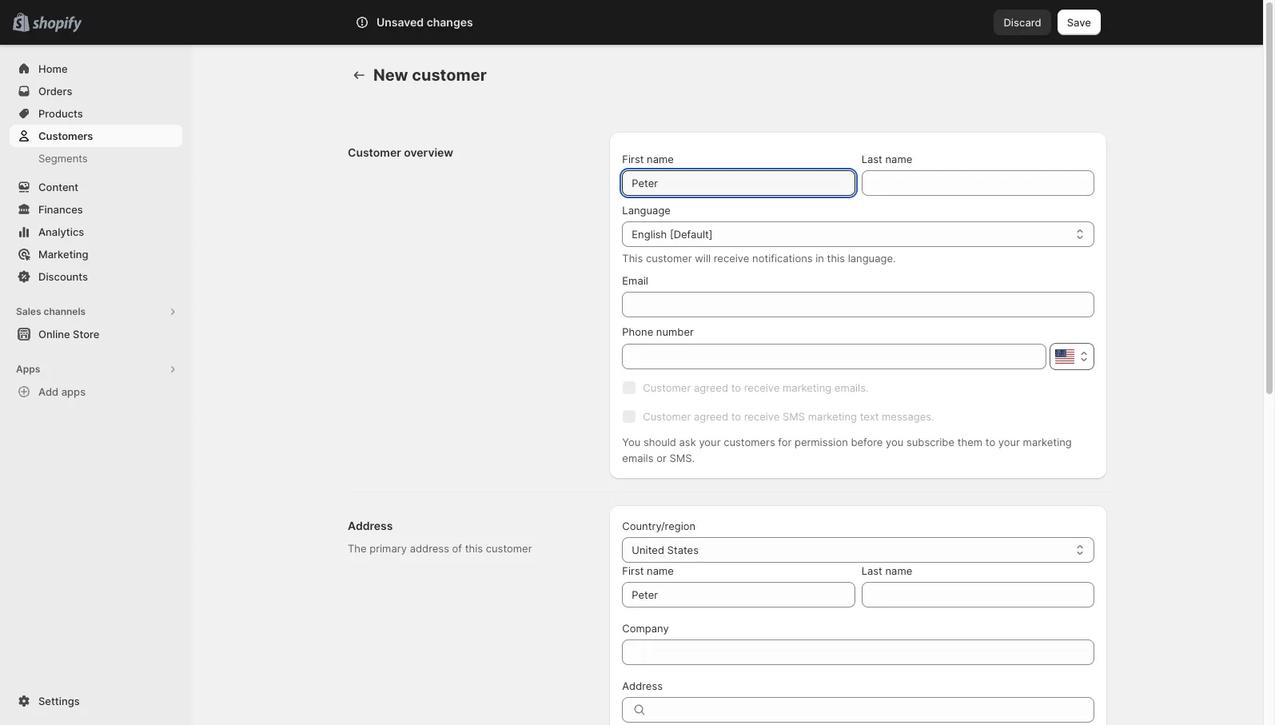 Task type: vqa. For each thing, say whether or not it's contained in the screenshot.
customers
yes



Task type: locate. For each thing, give the bounding box(es) containing it.
customer for customer overview
[[348, 146, 401, 159]]

online store button
[[0, 323, 192, 345]]

marketing right them
[[1023, 436, 1072, 449]]

0 vertical spatial receive
[[714, 252, 750, 265]]

sms
[[783, 410, 805, 423]]

address down company
[[622, 680, 663, 693]]

customer for customer agreed to receive marketing emails.
[[643, 381, 691, 394]]

messages.
[[882, 410, 935, 423]]

2 vertical spatial receive
[[744, 410, 780, 423]]

save
[[1067, 16, 1092, 29]]

1 vertical spatial marketing
[[808, 410, 857, 423]]

your right ask
[[699, 436, 721, 449]]

1 vertical spatial this
[[465, 542, 483, 555]]

customer down the english [default]
[[646, 252, 692, 265]]

add
[[38, 385, 59, 398]]

0 vertical spatial last name
[[862, 153, 913, 166]]

[default]
[[670, 228, 713, 241]]

marketing up permission
[[808, 410, 857, 423]]

online store
[[38, 328, 99, 341]]

agreed
[[694, 381, 729, 394], [694, 410, 729, 423]]

0 horizontal spatial your
[[699, 436, 721, 449]]

content
[[38, 181, 79, 194]]

phone
[[622, 325, 654, 338]]

2 agreed from the top
[[694, 410, 729, 423]]

new
[[373, 66, 408, 85]]

1 vertical spatial first
[[622, 565, 644, 577]]

1 vertical spatial customer
[[646, 252, 692, 265]]

new customer
[[373, 66, 487, 85]]

customer
[[412, 66, 487, 85], [646, 252, 692, 265], [486, 542, 532, 555]]

name for first name text field
[[647, 565, 674, 577]]

2 first name from the top
[[622, 565, 674, 577]]

finances
[[38, 203, 83, 216]]

2 last name from the top
[[862, 565, 913, 577]]

primary
[[370, 542, 407, 555]]

sales channels button
[[10, 301, 182, 323]]

subscribe
[[907, 436, 955, 449]]

analytics link
[[10, 221, 182, 243]]

sales
[[16, 305, 41, 317]]

1 vertical spatial last name
[[862, 565, 913, 577]]

0 vertical spatial customer
[[412, 66, 487, 85]]

1 last name from the top
[[862, 153, 913, 166]]

agreed for customer agreed to receive sms marketing text messages.
[[694, 410, 729, 423]]

for
[[778, 436, 792, 449]]

this
[[827, 252, 845, 265], [465, 542, 483, 555]]

customer down search
[[412, 66, 487, 85]]

0 vertical spatial last
[[862, 153, 883, 166]]

receive up customer agreed to receive sms marketing text messages.
[[744, 381, 780, 394]]

receive for marketing
[[744, 381, 780, 394]]

address up the
[[348, 519, 393, 533]]

1 vertical spatial first name
[[622, 565, 674, 577]]

receive for sms
[[744, 410, 780, 423]]

notifications
[[753, 252, 813, 265]]

receive
[[714, 252, 750, 265], [744, 381, 780, 394], [744, 410, 780, 423]]

first
[[622, 153, 644, 166], [622, 565, 644, 577]]

receive up customers
[[744, 410, 780, 423]]

0 vertical spatial first
[[622, 153, 644, 166]]

first down united
[[622, 565, 644, 577]]

0 horizontal spatial this
[[465, 542, 483, 555]]

Phone number text field
[[622, 344, 1047, 369]]

1 agreed from the top
[[694, 381, 729, 394]]

customer
[[348, 146, 401, 159], [643, 381, 691, 394], [643, 410, 691, 423]]

0 vertical spatial to
[[731, 381, 741, 394]]

english
[[632, 228, 667, 241]]

marketing
[[783, 381, 832, 394], [808, 410, 857, 423], [1023, 436, 1072, 449]]

last name
[[862, 153, 913, 166], [862, 565, 913, 577]]

last
[[862, 153, 883, 166], [862, 565, 883, 577]]

1 last from the top
[[862, 153, 883, 166]]

shopify image
[[32, 17, 82, 33]]

2 vertical spatial customer
[[486, 542, 532, 555]]

Email email field
[[622, 292, 1095, 317]]

marketing link
[[10, 243, 182, 266]]

2 last from the top
[[862, 565, 883, 577]]

first name down united
[[622, 565, 674, 577]]

first name up language
[[622, 153, 674, 166]]

0 vertical spatial this
[[827, 252, 845, 265]]

2 vertical spatial marketing
[[1023, 436, 1072, 449]]

0 vertical spatial customer
[[348, 146, 401, 159]]

last name for company
[[862, 565, 913, 577]]

discounts link
[[10, 266, 182, 288]]

first up language
[[622, 153, 644, 166]]

products
[[38, 107, 83, 120]]

1 vertical spatial agreed
[[694, 410, 729, 423]]

2 first from the top
[[622, 565, 644, 577]]

1 vertical spatial receive
[[744, 381, 780, 394]]

unsaved changes
[[377, 15, 473, 29]]

1 first from the top
[[622, 153, 644, 166]]

to
[[731, 381, 741, 394], [731, 410, 741, 423], [986, 436, 996, 449]]

discard
[[1004, 16, 1042, 29]]

marketing
[[38, 248, 88, 261]]

1 vertical spatial to
[[731, 410, 741, 423]]

of
[[452, 542, 462, 555]]

analytics
[[38, 226, 84, 238]]

united
[[632, 544, 665, 557]]

0 horizontal spatial address
[[348, 519, 393, 533]]

1 horizontal spatial your
[[999, 436, 1020, 449]]

language
[[622, 204, 671, 217]]

name
[[647, 153, 674, 166], [886, 153, 913, 166], [647, 565, 674, 577], [886, 565, 913, 577]]

you
[[886, 436, 904, 449]]

0 vertical spatial marketing
[[783, 381, 832, 394]]

2 vertical spatial customer
[[643, 410, 691, 423]]

your right them
[[999, 436, 1020, 449]]

1 vertical spatial customer
[[643, 381, 691, 394]]

apps
[[61, 385, 86, 398]]

to inside you should ask your customers for permission before you subscribe them to your marketing emails or sms.
[[986, 436, 996, 449]]

customer overview
[[348, 146, 454, 159]]

emails.
[[835, 381, 869, 394]]

orders link
[[10, 80, 182, 102]]

customer right of
[[486, 542, 532, 555]]

1 vertical spatial last
[[862, 565, 883, 577]]

search button
[[406, 10, 870, 35]]

overview
[[404, 146, 454, 159]]

this right in
[[827, 252, 845, 265]]

first name
[[622, 153, 674, 166], [622, 565, 674, 577]]

this customer will receive notifications in this language.
[[622, 252, 896, 265]]

add apps
[[38, 385, 86, 398]]

customers
[[38, 130, 93, 142]]

to for sms
[[731, 410, 741, 423]]

customers
[[724, 436, 775, 449]]

receive right will
[[714, 252, 750, 265]]

1 first name from the top
[[622, 153, 674, 166]]

will
[[695, 252, 711, 265]]

this right of
[[465, 542, 483, 555]]

unsaved
[[377, 15, 424, 29]]

1 horizontal spatial address
[[622, 680, 663, 693]]

them
[[958, 436, 983, 449]]

email
[[622, 274, 648, 287]]

address
[[348, 519, 393, 533], [622, 680, 663, 693]]

first for company
[[622, 565, 644, 577]]

marketing up sms
[[783, 381, 832, 394]]

0 vertical spatial first name
[[622, 153, 674, 166]]

2 your from the left
[[999, 436, 1020, 449]]

add apps button
[[10, 381, 182, 403]]

0 vertical spatial agreed
[[694, 381, 729, 394]]

permission
[[795, 436, 848, 449]]

2 vertical spatial to
[[986, 436, 996, 449]]



Task type: describe. For each thing, give the bounding box(es) containing it.
the primary address of this customer
[[348, 542, 532, 555]]

customer for new
[[412, 66, 487, 85]]

name for last name text box at bottom right
[[886, 565, 913, 577]]

home link
[[10, 58, 182, 80]]

customer for this
[[646, 252, 692, 265]]

this
[[622, 252, 643, 265]]

Last name text field
[[862, 582, 1095, 608]]

last for language
[[862, 153, 883, 166]]

settings link
[[10, 690, 182, 713]]

you
[[622, 436, 641, 449]]

0 vertical spatial address
[[348, 519, 393, 533]]

address
[[410, 542, 449, 555]]

name for first name text box
[[647, 153, 674, 166]]

finances link
[[10, 198, 182, 221]]

sales channels
[[16, 305, 86, 317]]

customer agreed to receive marketing emails.
[[643, 381, 869, 394]]

name for last name text field at the right top
[[886, 153, 913, 166]]

ask
[[679, 436, 696, 449]]

first name for company
[[622, 565, 674, 577]]

settings
[[38, 695, 80, 708]]

in
[[816, 252, 824, 265]]

agreed for customer agreed to receive marketing emails.
[[694, 381, 729, 394]]

discounts
[[38, 270, 88, 283]]

segments link
[[10, 147, 182, 170]]

home
[[38, 62, 68, 75]]

should
[[644, 436, 676, 449]]

english [default]
[[632, 228, 713, 241]]

customers link
[[10, 125, 182, 147]]

orders
[[38, 85, 72, 98]]

states
[[667, 544, 699, 557]]

First name text field
[[622, 582, 855, 608]]

Company text field
[[622, 640, 1095, 665]]

save button
[[1058, 10, 1101, 35]]

customer agreed to receive sms marketing text messages.
[[643, 410, 935, 423]]

changes
[[427, 15, 473, 29]]

First name text field
[[622, 170, 855, 196]]

1 vertical spatial address
[[622, 680, 663, 693]]

before
[[851, 436, 883, 449]]

first for language
[[622, 153, 644, 166]]

sms.
[[670, 452, 695, 465]]

online store link
[[10, 323, 182, 345]]

first name for language
[[622, 153, 674, 166]]

store
[[73, 328, 99, 341]]

apps
[[16, 363, 40, 375]]

content link
[[10, 176, 182, 198]]

united states (+1) image
[[1056, 349, 1075, 364]]

or
[[657, 452, 667, 465]]

emails
[[622, 452, 654, 465]]

Last name text field
[[862, 170, 1095, 196]]

language.
[[848, 252, 896, 265]]

number
[[656, 325, 694, 338]]

Address text field
[[654, 697, 1095, 723]]

country/region
[[622, 520, 696, 533]]

to for marketing
[[731, 381, 741, 394]]

receive for notifications
[[714, 252, 750, 265]]

1 your from the left
[[699, 436, 721, 449]]

discard button
[[994, 10, 1051, 35]]

marketing inside you should ask your customers for permission before you subscribe them to your marketing emails or sms.
[[1023, 436, 1072, 449]]

apps button
[[10, 358, 182, 381]]

customer for customer agreed to receive sms marketing text messages.
[[643, 410, 691, 423]]

you should ask your customers for permission before you subscribe them to your marketing emails or sms.
[[622, 436, 1072, 465]]

company
[[622, 622, 669, 635]]

channels
[[44, 305, 86, 317]]

search
[[432, 16, 466, 29]]

united states
[[632, 544, 699, 557]]

the
[[348, 542, 367, 555]]

products link
[[10, 102, 182, 125]]

text
[[860, 410, 879, 423]]

last name for language
[[862, 153, 913, 166]]

phone number
[[622, 325, 694, 338]]

segments
[[38, 152, 88, 165]]

online
[[38, 328, 70, 341]]

last for company
[[862, 565, 883, 577]]

1 horizontal spatial this
[[827, 252, 845, 265]]



